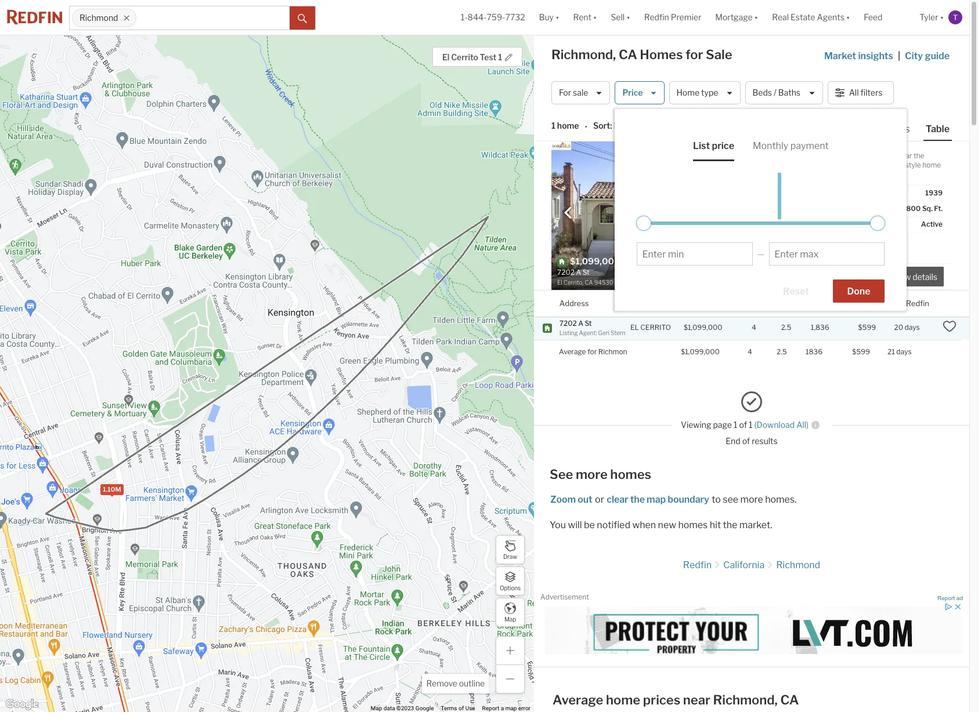 Task type: describe. For each thing, give the bounding box(es) containing it.
redfin premier
[[644, 12, 701, 22]]

exudes
[[761, 170, 785, 179]]

all
[[849, 88, 859, 98]]

remove richmond image
[[123, 15, 130, 21]]

21
[[888, 348, 895, 356]]

see
[[723, 494, 738, 506]]

size
[[879, 204, 892, 213]]

7202
[[559, 319, 577, 328]]

$/sq.ft. button
[[858, 291, 885, 317]]

mediterranean-
[[855, 161, 905, 169]]

to
[[712, 494, 721, 506]]

redfin left premier
[[644, 12, 669, 22]]

0 horizontal spatial more
[[576, 467, 608, 482]]

of left use
[[459, 706, 464, 712]]

sq.ft. button
[[811, 291, 830, 317]]

favorite this home image
[[943, 320, 957, 334]]

view details button
[[886, 267, 944, 287]]

1 right page
[[734, 420, 737, 430]]

previous button image
[[562, 207, 574, 219]]

0 horizontal spatial ft.
[[779, 189, 787, 197]]

type
[[701, 88, 718, 98]]

mortgage ▾ button
[[715, 0, 758, 35]]

be
[[584, 520, 595, 531]]

▾ for sell ▾
[[626, 12, 630, 22]]

report a map error
[[482, 706, 531, 712]]

for sale
[[559, 88, 588, 98]]

1 horizontal spatial richmond,
[[713, 693, 778, 708]]

sell ▾ button
[[611, 0, 630, 35]]

7202 a st listing agent: geri stern el cerrito
[[559, 319, 671, 337]]

none
[[820, 220, 838, 229]]

1 horizontal spatial homes
[[678, 520, 708, 531]]

the right at in the top right of the page
[[796, 152, 807, 160]]

2 vertical spatial 2.5
[[777, 348, 787, 356]]

list
[[693, 140, 710, 152]]

days for 21 days
[[896, 348, 912, 356]]

cerrito
[[451, 52, 478, 62]]

price button
[[615, 81, 664, 104]]

7202 a st link
[[559, 319, 620, 329]]

▾ for buy ▾
[[556, 12, 559, 22]]

city
[[905, 51, 923, 62]]

options button
[[496, 567, 525, 596]]

see
[[550, 467, 573, 482]]

cul-
[[862, 152, 874, 160]]

average for average for richmond:
[[559, 348, 586, 357]]

richmond link
[[776, 560, 820, 571]]

▾ inside "dropdown button"
[[846, 12, 850, 22]]

details
[[913, 272, 937, 282]]

new
[[658, 520, 676, 531]]

ad
[[957, 595, 963, 602]]

prices
[[643, 693, 680, 708]]

baths
[[778, 88, 800, 98]]

city guide link
[[905, 49, 952, 63]]

1 vertical spatial on redfin
[[894, 299, 929, 308]]

near inside nestled at the end of a tranquil cul-de-sac near the albany border, this charming mediterranean-style home exudes vintag...
[[898, 152, 912, 160]]

done button
[[833, 280, 885, 303]]

▾ for rent ▾
[[593, 12, 597, 22]]

richmond, ca homes for sale
[[551, 47, 732, 62]]

report for report ad
[[938, 595, 955, 602]]

premier
[[671, 12, 701, 22]]

boundary
[[668, 494, 709, 506]]

home for 1 home • sort : recommended
[[557, 121, 579, 131]]

report a map error link
[[482, 706, 531, 712]]

1 vertical spatial for
[[588, 348, 597, 357]]

1 vertical spatial richmond
[[776, 560, 820, 571]]

buy ▾ button
[[532, 0, 566, 35]]

california link
[[723, 560, 765, 571]]

feed
[[864, 12, 883, 22]]

home
[[677, 88, 700, 98]]

recommended
[[614, 121, 673, 131]]

sell ▾ button
[[604, 0, 637, 35]]

1 horizontal spatial ca
[[780, 693, 799, 708]]

estate
[[791, 12, 815, 22]]

clear
[[607, 494, 628, 506]]

options
[[500, 585, 521, 592]]

sell ▾
[[611, 12, 630, 22]]

monthly payment element
[[753, 131, 829, 161]]

a
[[578, 319, 583, 328]]

will
[[568, 520, 582, 531]]

hoa
[[761, 220, 776, 229]]

guide
[[925, 51, 950, 62]]

1 vertical spatial $1,099,000
[[681, 348, 720, 356]]

1 vertical spatial map
[[505, 706, 517, 712]]

price
[[623, 88, 643, 98]]

sq.ft.
[[811, 299, 830, 308]]

price
[[712, 140, 734, 152]]

google image
[[3, 698, 41, 713]]

st
[[585, 319, 592, 328]]

1 horizontal spatial 1,836
[[811, 324, 829, 332]]

next button image
[[729, 207, 741, 219]]

home type button
[[669, 81, 740, 104]]

listing
[[559, 330, 578, 337]]

market insights | city guide
[[824, 51, 950, 62]]

0 vertical spatial on redfin
[[761, 204, 793, 213]]

favorite button image
[[729, 145, 749, 164]]

sell
[[611, 12, 625, 22]]

richmond:
[[598, 348, 633, 357]]

20
[[894, 324, 903, 332]]

2 vertical spatial 4
[[748, 348, 752, 356]]

a inside nestled at the end of a tranquil cul-de-sac near the albany border, this charming mediterranean-style home exudes vintag...
[[830, 152, 834, 160]]

rent
[[573, 12, 591, 22]]

1 vertical spatial 4
[[752, 324, 756, 332]]

tranquil
[[836, 152, 860, 160]]

©2023
[[397, 706, 414, 712]]

home for average home prices near richmond, ca
[[606, 693, 640, 708]]

viewing
[[681, 420, 711, 430]]

redfin down $/sq. ft.
[[772, 204, 793, 213]]

$/sq.ft.
[[858, 299, 885, 308]]

draw button
[[496, 536, 525, 565]]

1 vertical spatial ft.
[[934, 204, 943, 213]]

google
[[416, 706, 434, 712]]

for
[[559, 88, 571, 98]]

view
[[892, 272, 911, 282]]

0 horizontal spatial a
[[501, 706, 504, 712]]

remove
[[426, 679, 457, 689]]

results
[[752, 436, 778, 446]]

style
[[905, 161, 921, 169]]

for sale button
[[551, 81, 610, 104]]

0 vertical spatial richmond,
[[551, 47, 616, 62]]

home type
[[677, 88, 718, 98]]



Task type: vqa. For each thing, say whether or not it's contained in the screenshot.
"On" in the On Redfin button
yes



Task type: locate. For each thing, give the bounding box(es) containing it.
1 inside button
[[498, 52, 502, 62]]

2 horizontal spatial home
[[923, 161, 941, 169]]

0 horizontal spatial for
[[588, 348, 597, 357]]

▾ right sell
[[626, 12, 630, 22]]

monthly payment
[[753, 140, 829, 152]]

page
[[713, 420, 732, 430]]

$599 down $/sq.ft. button
[[858, 324, 876, 332]]

0 horizontal spatial on redfin
[[761, 204, 793, 213]]

the right hit
[[723, 520, 737, 531]]

1 vertical spatial 1,836
[[811, 324, 829, 332]]

you will be notified when new homes hit the market.
[[550, 520, 772, 531]]

1 horizontal spatial report
[[938, 595, 955, 602]]

ft. right sq.
[[934, 204, 943, 213]]

1 horizontal spatial map
[[647, 494, 666, 506]]

remove outline
[[426, 679, 485, 689]]

all filters button
[[828, 81, 894, 104]]

0 vertical spatial $1,099,000
[[684, 324, 722, 332]]

0 horizontal spatial ca
[[619, 47, 637, 62]]

ft.
[[779, 189, 787, 197], [934, 204, 943, 213]]

0 horizontal spatial map
[[505, 706, 517, 712]]

0 vertical spatial ft.
[[779, 189, 787, 197]]

home inside 1 home • sort : recommended
[[557, 121, 579, 131]]

de-
[[874, 152, 885, 160]]

mortgage ▾ button
[[708, 0, 765, 35]]

maximum price slider
[[870, 216, 886, 231]]

1 vertical spatial more
[[740, 494, 763, 506]]

map for map
[[504, 616, 516, 623]]

0 vertical spatial richmond
[[80, 13, 118, 23]]

on redfin up 20 days
[[894, 299, 929, 308]]

homes
[[610, 467, 651, 482], [678, 520, 708, 531]]

0 horizontal spatial map
[[371, 706, 382, 712]]

heading
[[557, 256, 652, 287]]

submit search image
[[298, 14, 307, 23]]

2.5 left —
[[700, 256, 713, 267]]

3 ▾ from the left
[[626, 12, 630, 22]]

stern
[[611, 330, 625, 337]]

on inside button
[[894, 299, 904, 308]]

redfin link
[[683, 560, 712, 571]]

▾ for tyler ▾
[[940, 12, 944, 22]]

844-
[[468, 12, 487, 22]]

0 vertical spatial for
[[686, 47, 703, 62]]

richmond right the california link in the right of the page
[[776, 560, 820, 571]]

1 ▾ from the left
[[556, 12, 559, 22]]

0 horizontal spatial richmond
[[80, 13, 118, 23]]

near up style
[[898, 152, 912, 160]]

1 horizontal spatial a
[[830, 152, 834, 160]]

1 vertical spatial report
[[482, 706, 499, 712]]

map button
[[496, 598, 525, 627]]

2.5 down reset in the top right of the page
[[781, 324, 791, 332]]

2 ▾ from the left
[[593, 12, 597, 22]]

feed button
[[857, 0, 913, 35]]

1 horizontal spatial home
[[606, 693, 640, 708]]

a up charming
[[830, 152, 834, 160]]

table button
[[923, 123, 952, 141]]

advertisement
[[540, 593, 589, 602]]

0 horizontal spatial richmond,
[[551, 47, 616, 62]]

beds / baths
[[753, 88, 800, 98]]

notified
[[597, 520, 630, 531]]

1,836 left —
[[722, 256, 746, 267]]

on up hoa
[[761, 204, 770, 213]]

market insights link
[[824, 38, 893, 63]]

0 vertical spatial on
[[761, 204, 770, 213]]

near right prices
[[683, 693, 711, 708]]

sq.
[[922, 204, 933, 213]]

1 horizontal spatial on
[[894, 299, 904, 308]]

map down the 'options'
[[504, 616, 516, 623]]

▾ right the rent
[[593, 12, 597, 22]]

(download
[[754, 420, 795, 430]]

map left data on the bottom
[[371, 706, 382, 712]]

rent ▾
[[573, 12, 597, 22]]

home
[[557, 121, 579, 131], [923, 161, 941, 169], [606, 693, 640, 708]]

Enter max text field
[[774, 249, 880, 260]]

3,800 sq. ft.
[[900, 204, 943, 213]]

map region
[[0, 32, 621, 713]]

tyler
[[920, 12, 938, 22]]

user photo image
[[949, 10, 962, 24]]

richmond
[[80, 13, 118, 23], [776, 560, 820, 571]]

or
[[595, 494, 604, 506]]

1 vertical spatial home
[[923, 161, 941, 169]]

0 vertical spatial report
[[938, 595, 955, 602]]

1 vertical spatial on
[[894, 299, 904, 308]]

▾ right buy
[[556, 12, 559, 22]]

list price element
[[693, 131, 734, 161]]

6 ▾ from the left
[[940, 12, 944, 22]]

use
[[465, 706, 475, 712]]

1939
[[925, 189, 943, 197]]

1 horizontal spatial richmond
[[776, 560, 820, 571]]

hit
[[710, 520, 721, 531]]

map inside map button
[[504, 616, 516, 623]]

$/sq. ft.
[[761, 189, 787, 197]]

list price
[[693, 140, 734, 152]]

agent:
[[579, 330, 597, 337]]

21 days
[[888, 348, 912, 356]]

more
[[576, 467, 608, 482], [740, 494, 763, 506]]

—
[[757, 249, 765, 259]]

of inside nestled at the end of a tranquil cul-de-sac near the albany border, this charming mediterranean-style home exudes vintag...
[[822, 152, 829, 160]]

average for richmond:
[[559, 348, 633, 357]]

market
[[824, 51, 856, 62]]

home left prices
[[606, 693, 640, 708]]

2.5 left '1836'
[[777, 348, 787, 356]]

▾ right agents
[[846, 12, 850, 22]]

buy ▾ button
[[539, 0, 559, 35]]

for down agent:
[[588, 348, 597, 357]]

redfin down hit
[[683, 560, 712, 571]]

$1,099,000
[[684, 324, 722, 332], [681, 348, 720, 356]]

redfin down view details
[[906, 299, 929, 308]]

el
[[442, 52, 449, 62]]

1 inside 1 home • sort : recommended
[[551, 121, 555, 131]]

buy
[[539, 12, 554, 22]]

$599 left 21
[[852, 348, 870, 356]]

▾ for mortgage ▾
[[754, 12, 758, 22]]

days
[[905, 324, 920, 332], [896, 348, 912, 356]]

1 up end of results
[[749, 420, 753, 430]]

on redfin button
[[894, 291, 929, 317]]

for left sale
[[686, 47, 703, 62]]

homes up clear
[[610, 467, 651, 482]]

1 vertical spatial map
[[371, 706, 382, 712]]

0 vertical spatial average
[[559, 348, 586, 357]]

days for 20 days
[[905, 324, 920, 332]]

home left •
[[557, 121, 579, 131]]

dialog
[[615, 109, 907, 311]]

sort
[[593, 121, 610, 131]]

5 ▾ from the left
[[846, 12, 850, 22]]

beds / baths button
[[745, 81, 823, 104]]

2.5
[[700, 256, 713, 267], [781, 324, 791, 332], [777, 348, 787, 356]]

1 vertical spatial $599
[[852, 348, 870, 356]]

$599
[[858, 324, 876, 332], [852, 348, 870, 356]]

0 horizontal spatial home
[[557, 121, 579, 131]]

el cerrito test 1
[[442, 52, 502, 62]]

1 horizontal spatial map
[[504, 616, 516, 623]]

0 horizontal spatial homes
[[610, 467, 651, 482]]

the up style
[[914, 152, 924, 160]]

1 vertical spatial days
[[896, 348, 912, 356]]

home right style
[[923, 161, 941, 169]]

when
[[632, 520, 656, 531]]

0 horizontal spatial near
[[683, 693, 711, 708]]

viewing page 1 of 1 (download all)
[[681, 420, 809, 430]]

map left error
[[505, 706, 517, 712]]

days right 20
[[905, 324, 920, 332]]

average for average home prices near richmond, ca
[[553, 693, 603, 708]]

payment
[[790, 140, 829, 152]]

address button
[[559, 291, 589, 317]]

1 vertical spatial ca
[[780, 693, 799, 708]]

photos button
[[877, 123, 923, 140]]

average right error
[[553, 693, 603, 708]]

recommended button
[[612, 120, 682, 132]]

1 horizontal spatial on redfin
[[894, 299, 929, 308]]

sale
[[573, 88, 588, 98]]

report ad button
[[938, 595, 963, 604]]

0 vertical spatial homes
[[610, 467, 651, 482]]

minimum price slider
[[636, 216, 652, 231]]

1 vertical spatial near
[[683, 693, 711, 708]]

report for report a map error
[[482, 706, 499, 712]]

1 horizontal spatial near
[[898, 152, 912, 160]]

zoom out button
[[550, 494, 593, 506]]

1 vertical spatial a
[[501, 706, 504, 712]]

0 vertical spatial near
[[898, 152, 912, 160]]

report left ad
[[938, 595, 955, 602]]

2 vertical spatial home
[[606, 693, 640, 708]]

0 vertical spatial map
[[647, 494, 666, 506]]

map for map data ©2023 google
[[371, 706, 382, 712]]

homes left hit
[[678, 520, 708, 531]]

richmond left remove richmond icon
[[80, 13, 118, 23]]

1-
[[461, 12, 468, 22]]

buy ▾
[[539, 12, 559, 22]]

reset
[[783, 286, 809, 297]]

0 horizontal spatial on
[[761, 204, 770, 213]]

california
[[723, 560, 765, 571]]

Enter min text field
[[642, 249, 748, 260]]

0 vertical spatial a
[[830, 152, 834, 160]]

favorite button checkbox
[[729, 145, 749, 164]]

el cerrito test 1 button
[[432, 47, 522, 67]]

report right use
[[482, 706, 499, 712]]

the right clear
[[630, 494, 645, 506]]

home inside nestled at the end of a tranquil cul-de-sac near the albany border, this charming mediterranean-style home exudes vintag...
[[923, 161, 941, 169]]

0 vertical spatial $599
[[858, 324, 876, 332]]

dialog containing list price
[[615, 109, 907, 311]]

table
[[926, 124, 950, 135]]

1.10m
[[103, 486, 121, 494]]

1 vertical spatial homes
[[678, 520, 708, 531]]

test
[[480, 52, 497, 62]]

None search field
[[137, 6, 290, 30]]

▾ right tyler
[[940, 12, 944, 22]]

map
[[504, 616, 516, 623], [371, 706, 382, 712]]

photo of 7202 a st, el cerrito, ca 94530 image
[[551, 142, 752, 290]]

ft. right $/sq.
[[779, 189, 787, 197]]

1 horizontal spatial for
[[686, 47, 703, 62]]

more right see
[[740, 494, 763, 506]]

:
[[610, 121, 612, 131]]

1,836
[[722, 256, 746, 267], [811, 324, 829, 332]]

of up end of results
[[739, 420, 747, 430]]

1 vertical spatial average
[[553, 693, 603, 708]]

1 vertical spatial richmond,
[[713, 693, 778, 708]]

of right end
[[822, 152, 829, 160]]

of right "end"
[[742, 436, 750, 446]]

▾ right mortgage
[[754, 12, 758, 22]]

average down listing
[[559, 348, 586, 357]]

1 horizontal spatial ft.
[[934, 204, 943, 213]]

ad region
[[540, 603, 963, 655]]

0 vertical spatial ca
[[619, 47, 637, 62]]

remove outline button
[[422, 675, 489, 694]]

1 left •
[[551, 121, 555, 131]]

0 horizontal spatial 1,836
[[722, 256, 746, 267]]

on redfin down $/sq. ft.
[[761, 204, 793, 213]]

0 horizontal spatial report
[[482, 706, 499, 712]]

error
[[518, 706, 531, 712]]

0 vertical spatial map
[[504, 616, 516, 623]]

a left error
[[501, 706, 504, 712]]

0 vertical spatial days
[[905, 324, 920, 332]]

on up 20
[[894, 299, 904, 308]]

1 right 'test'
[[498, 52, 502, 62]]

map up "you will be notified when new homes hit the market."
[[647, 494, 666, 506]]

1,836 down sq.ft. button
[[811, 324, 829, 332]]

border,
[[785, 161, 808, 169]]

0 vertical spatial 4
[[680, 256, 686, 267]]

you
[[550, 520, 566, 531]]

data
[[384, 706, 395, 712]]

1 vertical spatial 2.5
[[781, 324, 791, 332]]

0 vertical spatial 1,836
[[722, 256, 746, 267]]

albany
[[761, 161, 783, 169]]

4 ▾ from the left
[[754, 12, 758, 22]]

0 vertical spatial home
[[557, 121, 579, 131]]

vintag...
[[786, 170, 811, 179]]

days right 21
[[896, 348, 912, 356]]

3,800
[[900, 204, 921, 213]]

market.
[[739, 520, 772, 531]]

0 vertical spatial 2.5
[[700, 256, 713, 267]]

done
[[847, 286, 870, 297]]

1 horizontal spatial more
[[740, 494, 763, 506]]

report inside button
[[938, 595, 955, 602]]

more up out
[[576, 467, 608, 482]]

0 vertical spatial more
[[576, 467, 608, 482]]



